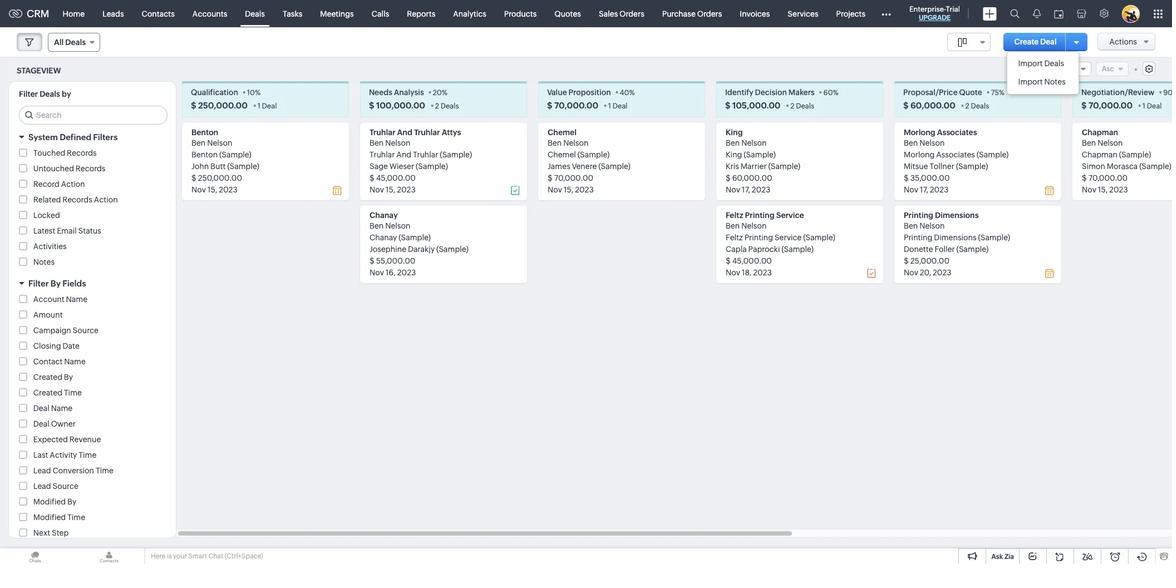 Task type: vqa. For each thing, say whether or not it's contained in the screenshot.
logo
no



Task type: describe. For each thing, give the bounding box(es) containing it.
deals link
[[236, 0, 274, 27]]

(sample) up kris marrier (sample) link
[[744, 150, 776, 159]]

0 vertical spatial 60,000.00
[[911, 101, 956, 110]]

kris marrier (sample) link
[[726, 162, 800, 171]]

$ 60,000.00
[[903, 101, 956, 110]]

2 chemel from the top
[[548, 150, 576, 159]]

chats image
[[0, 549, 70, 564]]

contact
[[33, 357, 63, 366]]

identify decision makers
[[725, 88, 815, 97]]

account
[[33, 295, 64, 304]]

orders for purchase orders
[[697, 9, 722, 18]]

70,000.00 down negotiation/review
[[1089, 101, 1133, 110]]

filter for filter deals by
[[19, 90, 38, 99]]

leads
[[102, 9, 124, 18]]

(sample) down printing dimensions (sample) 'link'
[[957, 245, 989, 254]]

$ inside 'king ben nelson king (sample) kris marrier (sample) $ 60,000.00 nov 17, 2023'
[[726, 174, 731, 183]]

$ down qualification
[[191, 101, 196, 110]]

deals inside field
[[65, 38, 86, 47]]

all deals
[[54, 38, 86, 47]]

2023 inside the chapman ben nelson chapman (sample) simon morasca (sample) $ 70,000.00 nov 15, 2023
[[1109, 186, 1128, 194]]

morlong associates ben nelson morlong associates (sample) mitsue tollner (sample) $ 35,000.00 nov 17, 2023
[[904, 128, 1009, 194]]

2 deals for 105,000.00
[[790, 102, 814, 110]]

deals left tasks link
[[245, 9, 265, 18]]

nov inside truhlar and truhlar attys ben nelson truhlar and truhlar (sample) sage wieser (sample) $ 45,000.00 nov 15, 2023
[[370, 186, 384, 194]]

0 vertical spatial and
[[397, 128, 412, 137]]

qualification
[[191, 88, 238, 97]]

deal up "expected"
[[33, 420, 49, 429]]

(sample) down feltz printing service (sample) link
[[782, 245, 814, 254]]

deal down 40
[[613, 102, 628, 110]]

filter by fields button
[[9, 274, 176, 293]]

create menu image
[[983, 7, 997, 20]]

2023 inside 'king ben nelson king (sample) kris marrier (sample) $ 60,000.00 nov 17, 2023'
[[752, 186, 771, 194]]

$ inside truhlar and truhlar attys ben nelson truhlar and truhlar (sample) sage wieser (sample) $ 45,000.00 nov 15, 2023
[[370, 174, 374, 183]]

70,000.00 down value proposition
[[554, 101, 598, 110]]

nov inside benton ben nelson benton (sample) john butt (sample) $ 250,000.00 nov 15, 2023
[[191, 186, 206, 194]]

1 deal for negotiation/review
[[1143, 102, 1162, 110]]

1 vertical spatial action
[[94, 196, 118, 204]]

1 deal for value proposition
[[608, 102, 628, 110]]

decision
[[755, 88, 787, 97]]

2023 inside printing dimensions ben nelson printing dimensions (sample) donette foller (sample) $ 25,000.00 nov 20, 2023
[[933, 268, 952, 277]]

ben inside truhlar and truhlar attys ben nelson truhlar and truhlar (sample) sage wieser (sample) $ 45,000.00 nov 15, 2023
[[370, 139, 384, 148]]

amount
[[33, 311, 63, 320]]

$ inside chemel ben nelson chemel (sample) james venere (sample) $ 70,000.00 nov 15, 2023
[[548, 174, 553, 183]]

closing date
[[33, 342, 79, 351]]

0 vertical spatial associates
[[937, 128, 977, 137]]

(sample) up donette foller (sample) link
[[978, 233, 1010, 242]]

ben inside feltz printing service ben nelson feltz printing service (sample) capla paprocki (sample) $ 45,000.00 nov 18, 2023
[[726, 222, 740, 231]]

marrier
[[741, 162, 767, 171]]

(ctrl+space)
[[225, 553, 263, 560]]

deal right $ 250,000.00
[[262, 102, 277, 110]]

paprocki
[[748, 245, 780, 254]]

$ inside the chapman ben nelson chapman (sample) simon morasca (sample) $ 70,000.00 nov 15, 2023
[[1082, 174, 1087, 183]]

15, for chemel ben nelson chemel (sample) james venere (sample) $ 70,000.00 nov 15, 2023
[[564, 186, 573, 194]]

created for created time
[[33, 389, 62, 398]]

(sample) right darakjy
[[436, 245, 469, 254]]

step
[[52, 529, 69, 538]]

Search text field
[[19, 106, 167, 124]]

ben inside chanay ben nelson chanay (sample) josephine darakjy (sample) $ 55,000.00 nov 16, 2023
[[370, 222, 384, 231]]

(sample) right marrier
[[768, 162, 800, 171]]

name for account name
[[66, 295, 87, 304]]

services
[[788, 9, 818, 18]]

time down revenue
[[79, 451, 96, 460]]

deals down the quote
[[971, 102, 989, 110]]

1 chapman from the top
[[1082, 128, 1118, 137]]

analytics
[[453, 9, 486, 18]]

none field size
[[947, 33, 991, 51]]

2023 inside chemel ben nelson chemel (sample) james venere (sample) $ 70,000.00 nov 15, 2023
[[575, 186, 594, 194]]

25,000.00
[[910, 257, 950, 266]]

makers
[[789, 88, 815, 97]]

2 deals for 60,000.00
[[965, 102, 989, 110]]

crm link
[[9, 8, 49, 19]]

% for $ 250,000.00
[[255, 89, 261, 97]]

ben inside morlong associates ben nelson morlong associates (sample) mitsue tollner (sample) $ 35,000.00 nov 17, 2023
[[904, 139, 918, 148]]

nov inside feltz printing service ben nelson feltz printing service (sample) capla paprocki (sample) $ 45,000.00 nov 18, 2023
[[726, 268, 740, 277]]

quotes
[[555, 9, 581, 18]]

import notes
[[1018, 77, 1066, 86]]

(sample) down truhlar and truhlar (sample) link
[[416, 162, 448, 171]]

trial
[[946, 5, 960, 13]]

deal inside button
[[1040, 37, 1057, 46]]

1 chemel from the top
[[548, 128, 577, 137]]

2023 inside truhlar and truhlar attys ben nelson truhlar and truhlar (sample) sage wieser (sample) $ 45,000.00 nov 15, 2023
[[397, 186, 416, 194]]

chanay link
[[370, 211, 398, 220]]

105,000.00
[[732, 101, 781, 110]]

campaign source
[[33, 326, 98, 335]]

time up step
[[67, 513, 85, 522]]

15, inside truhlar and truhlar attys ben nelson truhlar and truhlar (sample) sage wieser (sample) $ 45,000.00 nov 15, 2023
[[386, 186, 395, 194]]

(sample) up mitsue tollner (sample) link
[[977, 150, 1009, 159]]

create menu element
[[976, 0, 1004, 27]]

1 chanay from the top
[[370, 211, 398, 220]]

$ 250,000.00
[[191, 101, 248, 110]]

venere
[[572, 162, 597, 171]]

last
[[33, 451, 48, 460]]

(sample) down the benton (sample) link
[[227, 162, 259, 171]]

60,000.00 inside 'king ben nelson king (sample) kris marrier (sample) $ 60,000.00 nov 17, 2023'
[[732, 174, 772, 183]]

meetings link
[[311, 0, 363, 27]]

(sample) down attys
[[440, 150, 472, 159]]

king link
[[726, 128, 743, 137]]

upgrade
[[919, 14, 951, 22]]

ben inside printing dimensions ben nelson printing dimensions (sample) donette foller (sample) $ 25,000.00 nov 20, 2023
[[904, 222, 918, 231]]

2 deals for 100,000.00
[[435, 102, 459, 110]]

size image
[[958, 37, 967, 47]]

tollner
[[930, 162, 954, 171]]

75 %
[[991, 89, 1005, 97]]

nelson inside feltz printing service ben nelson feltz printing service (sample) capla paprocki (sample) $ 45,000.00 nov 18, 2023
[[741, 222, 767, 231]]

20,
[[920, 268, 931, 277]]

(sample) up capla paprocki (sample) link
[[803, 233, 835, 242]]

deals up import notes link
[[1044, 59, 1064, 68]]

(sample) up james venere (sample) link
[[578, 150, 610, 159]]

quote
[[959, 88, 982, 97]]

(sample) down morlong associates (sample) link
[[956, 162, 988, 171]]

chemel (sample) link
[[548, 150, 610, 159]]

2 chanay from the top
[[370, 233, 397, 242]]

deal owner
[[33, 420, 76, 429]]

1 vertical spatial notes
[[33, 258, 55, 267]]

by
[[62, 90, 71, 99]]

2 king from the top
[[726, 150, 742, 159]]

(sample) up josephine darakjy (sample) link
[[399, 233, 431, 242]]

import deals link
[[1007, 55, 1078, 73]]

35,000.00
[[910, 174, 950, 183]]

10
[[247, 89, 255, 97]]

capla paprocki (sample) link
[[726, 245, 814, 254]]

2 chapman from the top
[[1082, 150, 1118, 159]]

deal down negotiation/review
[[1147, 102, 1162, 110]]

sales orders
[[599, 9, 644, 18]]

(sample) right the venere
[[598, 162, 631, 171]]

$ down 'proposal/price'
[[903, 101, 909, 110]]

nelson inside chemel ben nelson chemel (sample) james venere (sample) $ 70,000.00 nov 15, 2023
[[563, 139, 589, 148]]

$ up chapman link
[[1081, 101, 1087, 110]]

truhlar up sage wieser (sample) link
[[413, 150, 438, 159]]

last activity time
[[33, 451, 96, 460]]

ask
[[992, 553, 1003, 561]]

projects
[[836, 9, 866, 18]]

system
[[28, 133, 58, 142]]

nelson inside printing dimensions ben nelson printing dimensions (sample) donette foller (sample) $ 25,000.00 nov 20, 2023
[[920, 222, 945, 231]]

untouched records
[[33, 164, 105, 173]]

fields
[[62, 279, 86, 288]]

contact name
[[33, 357, 86, 366]]

2023 inside benton ben nelson benton (sample) john butt (sample) $ 250,000.00 nov 15, 2023
[[219, 186, 238, 194]]

deals down 20 %
[[441, 102, 459, 110]]

by for modified
[[67, 498, 76, 507]]

quotes link
[[546, 0, 590, 27]]

source for campaign source
[[73, 326, 98, 335]]

related
[[33, 196, 61, 204]]

(sample) up simon morasca (sample) link
[[1119, 150, 1151, 159]]

next step
[[33, 529, 69, 538]]

benton ben nelson benton (sample) john butt (sample) $ 250,000.00 nov 15, 2023
[[191, 128, 259, 194]]

defined
[[60, 133, 91, 142]]

chemel link
[[548, 128, 577, 137]]

reports link
[[398, 0, 444, 27]]

2 for $ 60,000.00
[[965, 102, 969, 110]]

morasca
[[1107, 162, 1138, 171]]

1 king from the top
[[726, 128, 743, 137]]

deals down makers
[[796, 102, 814, 110]]

2 benton from the top
[[191, 150, 218, 159]]

john
[[191, 162, 209, 171]]

truhlar and truhlar attys link
[[370, 128, 461, 137]]

45,000.00 inside feltz printing service ben nelson feltz printing service (sample) capla paprocki (sample) $ 45,000.00 nov 18, 2023
[[732, 257, 772, 266]]

time right conversion
[[96, 467, 113, 475]]

17, inside morlong associates ben nelson morlong associates (sample) mitsue tollner (sample) $ 35,000.00 nov 17, 2023
[[920, 186, 928, 194]]

lead source
[[33, 482, 78, 491]]

king ben nelson king (sample) kris marrier (sample) $ 60,000.00 nov 17, 2023
[[726, 128, 800, 194]]

by for sort
[[1039, 65, 1048, 74]]

% for $ 100,000.00
[[442, 89, 447, 97]]

1 benton from the top
[[191, 128, 218, 137]]

value
[[547, 88, 567, 97]]

chemel ben nelson chemel (sample) james venere (sample) $ 70,000.00 nov 15, 2023
[[548, 128, 631, 194]]

2 for $ 105,000.00
[[790, 102, 795, 110]]

nelson inside truhlar and truhlar attys ben nelson truhlar and truhlar (sample) sage wieser (sample) $ 45,000.00 nov 15, 2023
[[385, 139, 410, 148]]

created for created by
[[33, 373, 62, 382]]

truhlar up truhlar and truhlar (sample) link
[[414, 128, 440, 137]]

signals element
[[1026, 0, 1047, 27]]

tasks
[[283, 9, 302, 18]]

nelson inside the chapman ben nelson chapman (sample) simon morasca (sample) $ 70,000.00 nov 15, 2023
[[1098, 139, 1123, 148]]

truhlar up sage
[[370, 150, 395, 159]]

time down created by
[[64, 389, 82, 398]]

nov inside chanay ben nelson chanay (sample) josephine darakjy (sample) $ 55,000.00 nov 16, 2023
[[370, 268, 384, 277]]

sales orders link
[[590, 0, 653, 27]]

john butt (sample) link
[[191, 162, 259, 171]]

(sample) right morasca
[[1139, 162, 1172, 171]]

purchase
[[662, 9, 696, 18]]

$ inside benton ben nelson benton (sample) john butt (sample) $ 250,000.00 nov 15, 2023
[[191, 174, 196, 183]]

products
[[504, 9, 537, 18]]



Task type: locate. For each thing, give the bounding box(es) containing it.
signals image
[[1033, 9, 1041, 18]]

$ down identify
[[725, 101, 731, 110]]

create
[[1014, 37, 1039, 46]]

1 vertical spatial and
[[396, 150, 411, 159]]

3 1 deal from the left
[[1143, 102, 1162, 110]]

nelson down morlong associates link
[[920, 139, 945, 148]]

1 orders from the left
[[620, 9, 644, 18]]

foller
[[935, 245, 955, 254]]

lead up modified by
[[33, 482, 51, 491]]

lead conversion time
[[33, 467, 113, 475]]

1 2 from the left
[[435, 102, 439, 110]]

lead for lead conversion time
[[33, 467, 51, 475]]

feltz
[[726, 211, 743, 220], [726, 233, 743, 242]]

email
[[57, 227, 77, 236]]

1 for negotiation/review
[[1143, 102, 1146, 110]]

0 vertical spatial 45,000.00
[[376, 174, 416, 183]]

nov inside the chapman ben nelson chapman (sample) simon morasca (sample) $ 70,000.00 nov 15, 2023
[[1082, 186, 1096, 194]]

filters
[[93, 133, 118, 142]]

record action
[[33, 180, 85, 189]]

2 1 deal from the left
[[608, 102, 628, 110]]

2 for $ 100,000.00
[[435, 102, 439, 110]]

Other Modules field
[[874, 5, 898, 23]]

records for related
[[62, 196, 92, 204]]

2023 right 18,
[[753, 268, 772, 277]]

accounts
[[192, 9, 227, 18]]

modified by
[[33, 498, 76, 507]]

2 feltz from the top
[[726, 233, 743, 242]]

sort by
[[1022, 65, 1048, 74]]

1 17, from the left
[[742, 186, 750, 194]]

1 vertical spatial feltz
[[726, 233, 743, 242]]

2 down makers
[[790, 102, 795, 110]]

contacts image
[[74, 549, 144, 564]]

4 % from the left
[[833, 89, 839, 97]]

josephine
[[370, 245, 406, 254]]

source up date
[[73, 326, 98, 335]]

nov down john
[[191, 186, 206, 194]]

import for import deals
[[1018, 59, 1043, 68]]

nelson up chanay (sample) link
[[385, 222, 410, 231]]

ben down the king link
[[726, 139, 740, 148]]

modified for modified by
[[33, 498, 66, 507]]

services link
[[779, 0, 827, 27]]

None field
[[947, 33, 991, 51], [1053, 62, 1091, 76], [1053, 62, 1091, 76]]

2 orders from the left
[[697, 9, 722, 18]]

nov down sage
[[370, 186, 384, 194]]

0 vertical spatial chanay
[[370, 211, 398, 220]]

dimensions up donette foller (sample) link
[[934, 233, 977, 242]]

orders for sales orders
[[620, 9, 644, 18]]

sort
[[1022, 65, 1037, 74]]

1 deal down negotiation/review
[[1143, 102, 1162, 110]]

nelson down "truhlar and truhlar attys" link at the top of page
[[385, 139, 410, 148]]

0 horizontal spatial 1 deal
[[257, 102, 277, 110]]

lead down last
[[33, 467, 51, 475]]

0 horizontal spatial 60,000.00
[[732, 174, 772, 183]]

1 $ 70,000.00 from the left
[[547, 101, 598, 110]]

your
[[173, 553, 187, 560]]

system defined filters button
[[9, 128, 176, 147]]

chapman up chapman (sample) link
[[1082, 128, 1118, 137]]

2 morlong from the top
[[904, 150, 935, 159]]

1 horizontal spatial action
[[94, 196, 118, 204]]

nelson down feltz printing service link
[[741, 222, 767, 231]]

0 horizontal spatial 17,
[[742, 186, 750, 194]]

2 15, from the left
[[386, 186, 395, 194]]

0 horizontal spatial orders
[[620, 9, 644, 18]]

ben up donette
[[904, 222, 918, 231]]

1 vertical spatial 60,000.00
[[732, 174, 772, 183]]

$ inside printing dimensions ben nelson printing dimensions (sample) donette foller (sample) $ 25,000.00 nov 20, 2023
[[904, 257, 909, 266]]

2 1 from the left
[[608, 102, 611, 110]]

meetings
[[320, 9, 354, 18]]

modified time
[[33, 513, 85, 522]]

1 horizontal spatial $ 70,000.00
[[1081, 101, 1133, 110]]

nelson inside 'king ben nelson king (sample) kris marrier (sample) $ 60,000.00 nov 17, 2023'
[[741, 139, 767, 148]]

josephine darakjy (sample) link
[[370, 245, 469, 254]]

nov down james
[[548, 186, 562, 194]]

250,000.00 inside benton ben nelson benton (sample) john butt (sample) $ 250,000.00 nov 15, 2023
[[198, 174, 242, 183]]

ben inside chemel ben nelson chemel (sample) james venere (sample) $ 70,000.00 nov 15, 2023
[[548, 139, 562, 148]]

2 deals down makers
[[790, 102, 814, 110]]

0 horizontal spatial notes
[[33, 258, 55, 267]]

1 vertical spatial associates
[[936, 150, 975, 159]]

0 vertical spatial notes
[[1044, 77, 1066, 86]]

mitsue tollner (sample) link
[[904, 162, 988, 171]]

0 vertical spatial records
[[67, 149, 97, 158]]

filter for filter by fields
[[28, 279, 49, 288]]

darakjy
[[408, 245, 435, 254]]

nelson inside morlong associates ben nelson morlong associates (sample) mitsue tollner (sample) $ 35,000.00 nov 17, 2023
[[920, 139, 945, 148]]

latest
[[33, 227, 55, 236]]

chemel up james
[[548, 150, 576, 159]]

70,000.00
[[554, 101, 598, 110], [1089, 101, 1133, 110], [554, 174, 593, 183], [1088, 174, 1128, 183]]

3 2 from the left
[[965, 102, 969, 110]]

filter inside dropdown button
[[28, 279, 49, 288]]

nov left 18,
[[726, 268, 740, 277]]

name for deal name
[[51, 404, 72, 413]]

1 vertical spatial benton
[[191, 150, 218, 159]]

modified down lead source
[[33, 498, 66, 507]]

profile element
[[1115, 0, 1147, 27]]

$ down needs
[[369, 101, 374, 110]]

revenue
[[69, 435, 101, 444]]

$ inside feltz printing service ben nelson feltz printing service (sample) capla paprocki (sample) $ 45,000.00 nov 18, 2023
[[726, 257, 731, 266]]

15, inside the chapman ben nelson chapman (sample) simon morasca (sample) $ 70,000.00 nov 15, 2023
[[1098, 186, 1108, 194]]

donette
[[904, 245, 933, 254]]

2 deals down 20 %
[[435, 102, 459, 110]]

2 2 deals from the left
[[790, 102, 814, 110]]

activities
[[33, 242, 67, 251]]

records down record action
[[62, 196, 92, 204]]

20 %
[[433, 89, 447, 97]]

and down 100,000.00 on the left
[[397, 128, 412, 137]]

closing
[[33, 342, 61, 351]]

2023 inside chanay ben nelson chanay (sample) josephine darakjy (sample) $ 55,000.00 nov 16, 2023
[[397, 268, 416, 277]]

chapman up simon
[[1082, 150, 1118, 159]]

enterprise-trial upgrade
[[909, 5, 960, 22]]

0 horizontal spatial $ 70,000.00
[[547, 101, 598, 110]]

0 vertical spatial feltz
[[726, 211, 743, 220]]

1 vertical spatial 45,000.00
[[732, 257, 772, 266]]

$ down john
[[191, 174, 196, 183]]

printing dimensions link
[[904, 211, 979, 220]]

sales
[[599, 9, 618, 18]]

2023 down the venere
[[575, 186, 594, 194]]

4 15, from the left
[[1098, 186, 1108, 194]]

$ down mitsue
[[904, 174, 909, 183]]

0 vertical spatial king
[[726, 128, 743, 137]]

2 horizontal spatial 2 deals
[[965, 102, 989, 110]]

search element
[[1004, 0, 1026, 27]]

(sample) up john butt (sample) link
[[219, 150, 251, 159]]

lead
[[33, 467, 51, 475], [33, 482, 51, 491]]

needs
[[369, 88, 392, 97]]

0 vertical spatial created
[[33, 373, 62, 382]]

1 2 deals from the left
[[435, 102, 459, 110]]

by up account name on the bottom left
[[51, 279, 61, 288]]

calls link
[[363, 0, 398, 27]]

20
[[433, 89, 442, 97]]

kris
[[726, 162, 739, 171]]

import deals
[[1018, 59, 1064, 68]]

1 modified from the top
[[33, 498, 66, 507]]

0 horizontal spatial 1
[[257, 102, 260, 110]]

search image
[[1010, 9, 1020, 18]]

0 horizontal spatial 2
[[435, 102, 439, 110]]

$ down the "value"
[[547, 101, 552, 110]]

250,000.00 down qualification
[[198, 101, 248, 110]]

0 vertical spatial import
[[1018, 59, 1043, 68]]

sage
[[370, 162, 388, 171]]

$ inside morlong associates ben nelson morlong associates (sample) mitsue tollner (sample) $ 35,000.00 nov 17, 2023
[[904, 174, 909, 183]]

$ inside chanay ben nelson chanay (sample) josephine darakjy (sample) $ 55,000.00 nov 16, 2023
[[370, 257, 374, 266]]

1 for qualification
[[257, 102, 260, 110]]

2023 down 55,000.00
[[397, 268, 416, 277]]

by for created
[[64, 373, 73, 382]]

2 import from the top
[[1018, 77, 1043, 86]]

$ down sage
[[370, 174, 374, 183]]

records down touched records
[[76, 164, 105, 173]]

1 vertical spatial name
[[64, 357, 86, 366]]

2023
[[219, 186, 238, 194], [397, 186, 416, 194], [575, 186, 594, 194], [752, 186, 771, 194], [930, 186, 949, 194], [1109, 186, 1128, 194], [397, 268, 416, 277], [753, 268, 772, 277], [933, 268, 952, 277]]

import for import notes
[[1018, 77, 1043, 86]]

1 vertical spatial dimensions
[[934, 233, 977, 242]]

created up the deal name
[[33, 389, 62, 398]]

1 horizontal spatial 1 deal
[[608, 102, 628, 110]]

chanay
[[370, 211, 398, 220], [370, 233, 397, 242]]

70,000.00 down the venere
[[554, 174, 593, 183]]

contacts
[[142, 9, 175, 18]]

3 15, from the left
[[564, 186, 573, 194]]

name
[[66, 295, 87, 304], [64, 357, 86, 366], [51, 404, 72, 413]]

here
[[151, 553, 166, 560]]

records for untouched
[[76, 164, 105, 173]]

nov inside morlong associates ben nelson morlong associates (sample) mitsue tollner (sample) $ 35,000.00 nov 17, 2023
[[904, 186, 918, 194]]

created down contact
[[33, 373, 62, 382]]

truhlar down $ 100,000.00
[[370, 128, 395, 137]]

filter by fields
[[28, 279, 86, 288]]

2 created from the top
[[33, 389, 62, 398]]

0 vertical spatial morlong
[[904, 128, 935, 137]]

ben inside benton ben nelson benton (sample) john butt (sample) $ 250,000.00 nov 15, 2023
[[191, 139, 206, 148]]

action up status
[[94, 196, 118, 204]]

15, inside chemel ben nelson chemel (sample) james venere (sample) $ 70,000.00 nov 15, 2023
[[564, 186, 573, 194]]

truhlar
[[370, 128, 395, 137], [414, 128, 440, 137], [370, 150, 395, 159], [413, 150, 438, 159]]

15, for benton ben nelson benton (sample) john butt (sample) $ 250,000.00 nov 15, 2023
[[207, 186, 217, 194]]

1 horizontal spatial 45,000.00
[[732, 257, 772, 266]]

1 vertical spatial chanay
[[370, 233, 397, 242]]

1 horizontal spatial 60,000.00
[[911, 101, 956, 110]]

by inside dropdown button
[[51, 279, 61, 288]]

reports
[[407, 9, 435, 18]]

modified for modified time
[[33, 513, 66, 522]]

0 vertical spatial 250,000.00
[[198, 101, 248, 110]]

1
[[257, 102, 260, 110], [608, 102, 611, 110], [1143, 102, 1146, 110]]

enterprise-
[[909, 5, 946, 13]]

nelson down printing dimensions link
[[920, 222, 945, 231]]

nelson up the benton (sample) link
[[207, 139, 232, 148]]

2 vertical spatial records
[[62, 196, 92, 204]]

2023 inside morlong associates ben nelson morlong associates (sample) mitsue tollner (sample) $ 35,000.00 nov 17, 2023
[[930, 186, 949, 194]]

0 vertical spatial chapman
[[1082, 128, 1118, 137]]

0 vertical spatial source
[[73, 326, 98, 335]]

2 2 from the left
[[790, 102, 795, 110]]

1 vertical spatial modified
[[33, 513, 66, 522]]

$ down james
[[548, 174, 553, 183]]

notes down "activities"
[[33, 258, 55, 267]]

2 down the quote
[[965, 102, 969, 110]]

15, inside benton ben nelson benton (sample) john butt (sample) $ 250,000.00 nov 15, 2023
[[207, 186, 217, 194]]

0 horizontal spatial 2 deals
[[435, 102, 459, 110]]

accounts link
[[184, 0, 236, 27]]

1 horizontal spatial notes
[[1044, 77, 1066, 86]]

2 vertical spatial name
[[51, 404, 72, 413]]

nov left 20,
[[904, 268, 918, 277]]

modified up next step
[[33, 513, 66, 522]]

60 %
[[823, 89, 839, 97]]

1 for value proposition
[[608, 102, 611, 110]]

1 vertical spatial import
[[1018, 77, 1043, 86]]

1 15, from the left
[[207, 186, 217, 194]]

feltz printing service ben nelson feltz printing service (sample) capla paprocki (sample) $ 45,000.00 nov 18, 2023
[[726, 211, 835, 277]]

16,
[[386, 268, 396, 277]]

2 17, from the left
[[920, 186, 928, 194]]

2 $ 70,000.00 from the left
[[1081, 101, 1133, 110]]

name for contact name
[[64, 357, 86, 366]]

2 horizontal spatial 2
[[965, 102, 969, 110]]

1 % from the left
[[255, 89, 261, 97]]

printing dimensions ben nelson printing dimensions (sample) donette foller (sample) $ 25,000.00 nov 20, 2023
[[904, 211, 1010, 277]]

analysis
[[394, 88, 424, 97]]

15, down james
[[564, 186, 573, 194]]

lead for lead source
[[33, 482, 51, 491]]

1 import from the top
[[1018, 59, 1043, 68]]

% for $ 105,000.00
[[833, 89, 839, 97]]

calls
[[372, 9, 389, 18]]

5 % from the left
[[999, 89, 1005, 97]]

by down contact name
[[64, 373, 73, 382]]

create deal
[[1014, 37, 1057, 46]]

related records action
[[33, 196, 118, 204]]

import up import notes
[[1018, 59, 1043, 68]]

2 250,000.00 from the top
[[198, 174, 242, 183]]

1 vertical spatial king
[[726, 150, 742, 159]]

3 2 deals from the left
[[965, 102, 989, 110]]

locked
[[33, 211, 60, 220]]

1 vertical spatial lead
[[33, 482, 51, 491]]

1 vertical spatial filter
[[28, 279, 49, 288]]

expected revenue
[[33, 435, 101, 444]]

2 % from the left
[[442, 89, 447, 97]]

record
[[33, 180, 59, 189]]

2023 down john butt (sample) link
[[219, 186, 238, 194]]

1 1 deal from the left
[[257, 102, 277, 110]]

by up import notes
[[1039, 65, 1048, 74]]

$ 70,000.00 down value proposition
[[547, 101, 598, 110]]

0 vertical spatial name
[[66, 295, 87, 304]]

% for $ 60,000.00
[[999, 89, 1005, 97]]

1 morlong from the top
[[904, 128, 935, 137]]

2023 inside feltz printing service ben nelson feltz printing service (sample) capla paprocki (sample) $ 45,000.00 nov 18, 2023
[[753, 268, 772, 277]]

1 lead from the top
[[33, 467, 51, 475]]

by for filter
[[51, 279, 61, 288]]

nov inside chemel ben nelson chemel (sample) james venere (sample) $ 70,000.00 nov 15, 2023
[[548, 186, 562, 194]]

filter deals by
[[19, 90, 71, 99]]

2 deals
[[435, 102, 459, 110], [790, 102, 814, 110], [965, 102, 989, 110]]

1 horizontal spatial 2 deals
[[790, 102, 814, 110]]

nov down 35,000.00
[[904, 186, 918, 194]]

calendar image
[[1054, 9, 1064, 18]]

and
[[397, 128, 412, 137], [396, 150, 411, 159]]

1 feltz from the top
[[726, 211, 743, 220]]

1 vertical spatial source
[[53, 482, 78, 491]]

0 vertical spatial lead
[[33, 467, 51, 475]]

nelson inside benton ben nelson benton (sample) john butt (sample) $ 250,000.00 nov 15, 2023
[[207, 139, 232, 148]]

0 vertical spatial benton
[[191, 128, 218, 137]]

$ 70,000.00 for chemel
[[547, 101, 598, 110]]

1 horizontal spatial 2
[[790, 102, 795, 110]]

1 250,000.00 from the top
[[198, 101, 248, 110]]

capla
[[726, 245, 747, 254]]

name down the fields
[[66, 295, 87, 304]]

ben inside the chapman ben nelson chapman (sample) simon morasca (sample) $ 70,000.00 nov 15, 2023
[[1082, 139, 1096, 148]]

0 vertical spatial action
[[61, 180, 85, 189]]

benton up the benton (sample) link
[[191, 128, 218, 137]]

filter down stageview
[[19, 90, 38, 99]]

% right analysis
[[442, 89, 447, 97]]

nov inside printing dimensions ben nelson printing dimensions (sample) donette foller (sample) $ 25,000.00 nov 20, 2023
[[904, 268, 918, 277]]

0 vertical spatial dimensions
[[935, 211, 979, 220]]

stageview
[[17, 66, 61, 75]]

1 deal down 10 %
[[257, 102, 277, 110]]

0 vertical spatial chemel
[[548, 128, 577, 137]]

associates up mitsue tollner (sample) link
[[936, 150, 975, 159]]

name down date
[[64, 357, 86, 366]]

60,000.00
[[911, 101, 956, 110], [732, 174, 772, 183]]

1 vertical spatial records
[[76, 164, 105, 173]]

deals left by
[[40, 90, 60, 99]]

% for $ 70,000.00
[[629, 89, 635, 97]]

zia
[[1005, 553, 1014, 561]]

250,000.00 down butt
[[198, 174, 242, 183]]

1 vertical spatial chemel
[[548, 150, 576, 159]]

1 vertical spatial 250,000.00
[[198, 174, 242, 183]]

10 %
[[247, 89, 261, 97]]

1 created from the top
[[33, 373, 62, 382]]

0 horizontal spatial 45,000.00
[[376, 174, 416, 183]]

associates
[[937, 128, 977, 137], [936, 150, 975, 159]]

1 deal for qualification
[[257, 102, 277, 110]]

filter up account
[[28, 279, 49, 288]]

17, down 35,000.00
[[920, 186, 928, 194]]

latest email status
[[33, 227, 101, 236]]

truhlar and truhlar attys ben nelson truhlar and truhlar (sample) sage wieser (sample) $ 45,000.00 nov 15, 2023
[[370, 128, 472, 194]]

% right proposition
[[629, 89, 635, 97]]

1 down negotiation/review
[[1143, 102, 1146, 110]]

0 vertical spatial filter
[[19, 90, 38, 99]]

action up related records action
[[61, 180, 85, 189]]

ben inside 'king ben nelson king (sample) kris marrier (sample) $ 60,000.00 nov 17, 2023'
[[726, 139, 740, 148]]

chapman (sample) link
[[1082, 150, 1151, 159]]

3 % from the left
[[629, 89, 635, 97]]

2 horizontal spatial 1
[[1143, 102, 1146, 110]]

2 modified from the top
[[33, 513, 66, 522]]

nov
[[191, 186, 206, 194], [370, 186, 384, 194], [548, 186, 562, 194], [726, 186, 740, 194], [904, 186, 918, 194], [1082, 186, 1096, 194], [370, 268, 384, 277], [726, 268, 740, 277], [904, 268, 918, 277]]

account name
[[33, 295, 87, 304]]

morlong associates link
[[904, 128, 977, 137]]

0 vertical spatial modified
[[33, 498, 66, 507]]

1 vertical spatial chapman
[[1082, 150, 1118, 159]]

1 horizontal spatial 1
[[608, 102, 611, 110]]

60,000.00 down marrier
[[732, 174, 772, 183]]

modified
[[33, 498, 66, 507], [33, 513, 66, 522]]

source for lead source
[[53, 482, 78, 491]]

simon morasca (sample) link
[[1082, 162, 1172, 171]]

nov inside 'king ben nelson king (sample) kris marrier (sample) $ 60,000.00 nov 17, 2023'
[[726, 186, 740, 194]]

250,000.00
[[198, 101, 248, 110], [198, 174, 242, 183]]

1 horizontal spatial 17,
[[920, 186, 928, 194]]

$ 70,000.00 for chapman
[[1081, 101, 1133, 110]]

2 horizontal spatial 1 deal
[[1143, 102, 1162, 110]]

service
[[776, 211, 804, 220], [775, 233, 802, 242]]

$ down josephine
[[370, 257, 374, 266]]

$ 100,000.00
[[369, 101, 425, 110]]

3 1 from the left
[[1143, 102, 1146, 110]]

associates up morlong associates (sample) link
[[937, 128, 977, 137]]

15, down simon
[[1098, 186, 1108, 194]]

2 lead from the top
[[33, 482, 51, 491]]

% right makers
[[833, 89, 839, 97]]

45,000.00 inside truhlar and truhlar attys ben nelson truhlar and truhlar (sample) sage wieser (sample) $ 45,000.00 nov 15, 2023
[[376, 174, 416, 183]]

0 horizontal spatial action
[[61, 180, 85, 189]]

status
[[78, 227, 101, 236]]

2023 down sage wieser (sample) link
[[397, 186, 416, 194]]

1 vertical spatial service
[[775, 233, 802, 242]]

17, inside 'king ben nelson king (sample) kris marrier (sample) $ 60,000.00 nov 17, 2023'
[[742, 186, 750, 194]]

deal up "deal owner" at the bottom left of page
[[33, 404, 49, 413]]

70,000.00 inside the chapman ben nelson chapman (sample) simon morasca (sample) $ 70,000.00 nov 15, 2023
[[1088, 174, 1128, 183]]

ben down chanay link
[[370, 222, 384, 231]]

1 1 from the left
[[257, 102, 260, 110]]

1 vertical spatial created
[[33, 389, 62, 398]]

70,000.00 inside chemel ben nelson chemel (sample) james venere (sample) $ 70,000.00 nov 15, 2023
[[554, 174, 593, 183]]

records for touched
[[67, 149, 97, 158]]

nelson inside chanay ben nelson chanay (sample) josephine darakjy (sample) $ 55,000.00 nov 16, 2023
[[385, 222, 410, 231]]

All Deals field
[[48, 33, 100, 52]]

notes down import deals link
[[1044, 77, 1066, 86]]

40 %
[[620, 89, 635, 97]]

profile image
[[1122, 5, 1140, 23]]

15, for chapman ben nelson chapman (sample) simon morasca (sample) $ 70,000.00 nov 15, 2023
[[1098, 186, 1108, 194]]

nov down simon
[[1082, 186, 1096, 194]]

source down conversion
[[53, 482, 78, 491]]

created time
[[33, 389, 82, 398]]

action
[[61, 180, 85, 189], [94, 196, 118, 204]]

1 horizontal spatial orders
[[697, 9, 722, 18]]

ben down chapman link
[[1082, 139, 1096, 148]]

king (sample) link
[[726, 150, 776, 159]]

0 vertical spatial service
[[776, 211, 804, 220]]

orders right purchase
[[697, 9, 722, 18]]

benton up john
[[191, 150, 218, 159]]

1 vertical spatial morlong
[[904, 150, 935, 159]]



